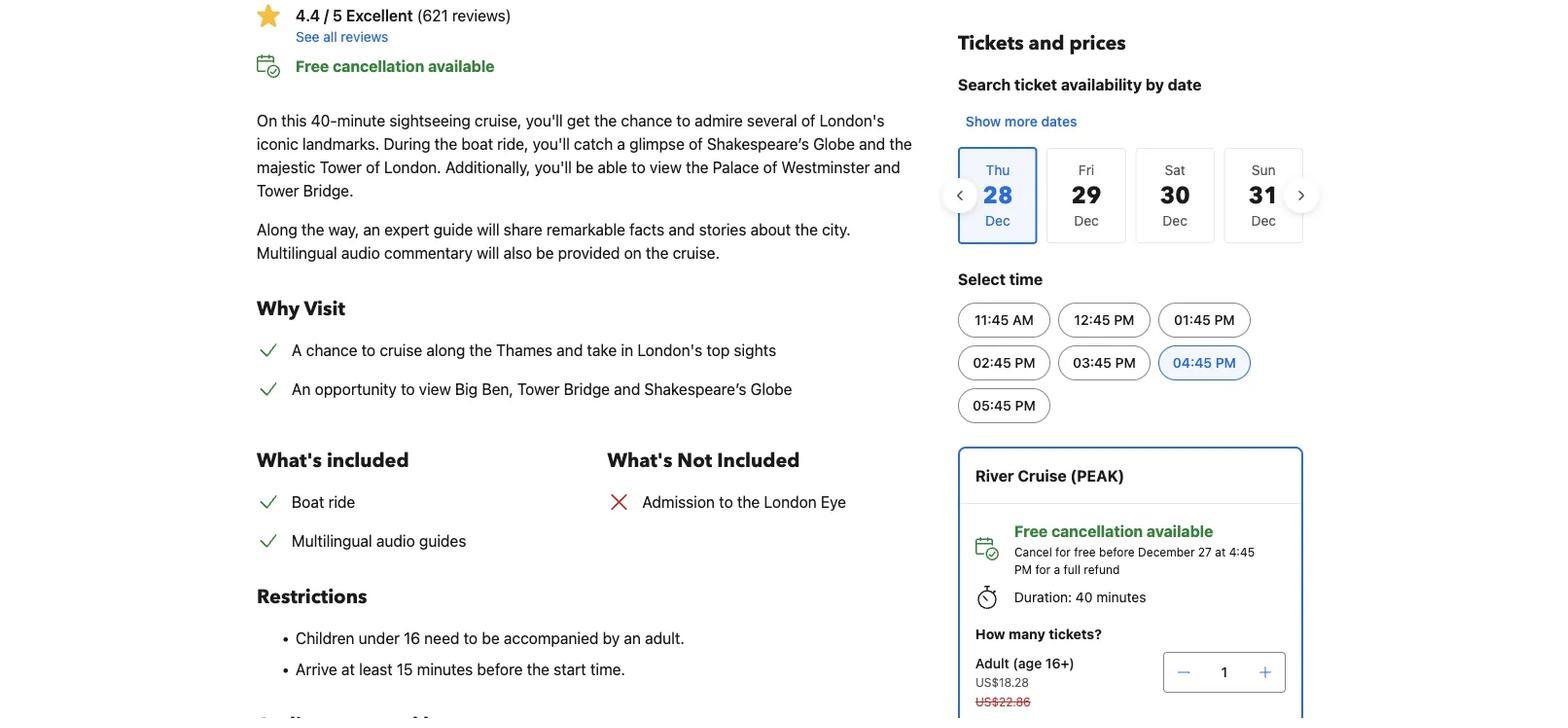 Task type: describe. For each thing, give the bounding box(es) containing it.
admission
[[643, 493, 715, 511]]

15
[[397, 660, 413, 679]]

commentary
[[384, 244, 473, 262]]

ticket
[[1015, 75, 1058, 94]]

free cancellation available
[[296, 57, 495, 75]]

1 vertical spatial before
[[477, 660, 523, 679]]

river
[[976, 467, 1015, 485]]

date
[[1168, 75, 1202, 94]]

minute
[[337, 111, 386, 130]]

of down admire
[[689, 135, 703, 153]]

along
[[257, 220, 298, 239]]

1 vertical spatial shakespeare's
[[645, 380, 747, 399]]

ride,
[[498, 135, 529, 153]]

bridge.
[[303, 181, 354, 200]]

pm for 05:45 pm
[[1016, 398, 1036, 414]]

be inside the along the way, an expert guide will share remarkable facts and stories about the city. multilingual audio commentary will also be provided on the cruise.
[[536, 244, 554, 262]]

pm for 04:45 pm
[[1216, 355, 1237, 371]]

facts
[[630, 220, 665, 239]]

reviews)
[[452, 6, 512, 25]]

eye
[[821, 493, 847, 511]]

pm for 12:45 pm
[[1114, 312, 1135, 328]]

1 vertical spatial minutes
[[417, 660, 473, 679]]

need
[[425, 629, 460, 648]]

and inside the along the way, an expert guide will share remarkable facts and stories about the city. multilingual audio commentary will also be provided on the cruise.
[[669, 220, 695, 239]]

adult
[[976, 655, 1010, 671]]

on this 40-minute sightseeing cruise, you'll get the chance to admire several of london's iconic landmarks. during the boat ride, you'll catch a glimpse of shakespeare's globe and the majestic tower of london. additionally, you'll be able to view the palace of westminster and tower bridge.
[[257, 111, 913, 200]]

16+)
[[1046, 655, 1075, 671]]

all
[[323, 29, 337, 45]]

adult.
[[645, 629, 685, 648]]

and up westminster
[[859, 135, 886, 153]]

included
[[717, 448, 800, 474]]

guides
[[419, 532, 467, 550]]

1 vertical spatial at
[[341, 660, 355, 679]]

dates
[[1042, 113, 1078, 129]]

12:45 pm
[[1075, 312, 1135, 328]]

1 vertical spatial you'll
[[533, 135, 570, 153]]

1 will from the top
[[477, 220, 500, 239]]

this
[[281, 111, 307, 130]]

visit
[[304, 296, 345, 323]]

ben,
[[482, 380, 514, 399]]

04:45
[[1174, 355, 1213, 371]]

what's included
[[257, 448, 409, 474]]

2 vertical spatial be
[[482, 629, 500, 648]]

2 vertical spatial you'll
[[535, 158, 572, 177]]

show more dates
[[966, 113, 1078, 129]]

glimpse
[[630, 135, 685, 153]]

city.
[[822, 220, 851, 239]]

2 will from the top
[[477, 244, 500, 262]]

fri 29 dec
[[1072, 162, 1102, 229]]

top
[[707, 341, 730, 360]]

tickets
[[958, 30, 1024, 57]]

london
[[764, 493, 817, 511]]

catch
[[574, 135, 613, 153]]

1 horizontal spatial an
[[624, 629, 641, 648]]

majestic
[[257, 158, 316, 177]]

boat
[[462, 135, 493, 153]]

cancellation for free cancellation available
[[333, 57, 425, 75]]

31
[[1249, 180, 1279, 212]]

cancel
[[1015, 545, 1053, 559]]

1 vertical spatial globe
[[751, 380, 793, 399]]

search
[[958, 75, 1011, 94]]

free cancellation available cancel for free before december 27 at 4:45 pm for a full refund
[[1015, 522, 1255, 576]]

and down in on the left of the page
[[614, 380, 641, 399]]

4.4 / 5 excellent (621 reviews) see all reviews
[[296, 6, 512, 45]]

11:45
[[975, 312, 1009, 328]]

chance inside on this 40-minute sightseeing cruise, you'll get the chance to admire several of london's iconic landmarks. during the boat ride, you'll catch a glimpse of shakespeare's globe and the majestic tower of london. additionally, you'll be able to view the palace of westminster and tower bridge.
[[621, 111, 673, 130]]

on
[[624, 244, 642, 262]]

show
[[966, 113, 1002, 129]]

multilingual inside the along the way, an expert guide will share remarkable facts and stories about the city. multilingual audio commentary will also be provided on the cruise.
[[257, 244, 337, 262]]

how many tickets?
[[976, 626, 1102, 642]]

0 horizontal spatial london's
[[638, 341, 703, 360]]

children under 16 need to be accompanied by an adult.
[[296, 629, 685, 648]]

0 vertical spatial by
[[1146, 75, 1165, 94]]

along
[[427, 341, 465, 360]]

additionally,
[[446, 158, 531, 177]]

on
[[257, 111, 277, 130]]

why
[[257, 296, 300, 323]]

refund
[[1084, 562, 1120, 576]]

boat
[[292, 493, 324, 511]]

16
[[404, 629, 420, 648]]

full
[[1064, 562, 1081, 576]]

london's inside on this 40-minute sightseeing cruise, you'll get the chance to admire several of london's iconic landmarks. during the boat ride, you'll catch a glimpse of shakespeare's globe and the majestic tower of london. additionally, you'll be able to view the palace of westminster and tower bridge.
[[820, 111, 885, 130]]

free for free cancellation available
[[296, 57, 329, 75]]

not
[[678, 448, 713, 474]]

of right palace
[[764, 158, 778, 177]]

prices
[[1070, 30, 1127, 57]]

tickets and prices
[[958, 30, 1127, 57]]

us$18.28
[[976, 675, 1030, 689]]

in
[[621, 341, 634, 360]]

an inside the along the way, an expert guide will share remarkable facts and stories about the city. multilingual audio commentary will also be provided on the cruise.
[[363, 220, 381, 239]]

sights
[[734, 341, 777, 360]]

4:45
[[1230, 545, 1255, 559]]

sun
[[1252, 162, 1276, 178]]

sat
[[1165, 162, 1186, 178]]

cruise,
[[475, 111, 522, 130]]

search ticket availability by date
[[958, 75, 1202, 94]]

at inside free cancellation available cancel for free before december 27 at 4:45 pm for a full refund
[[1216, 545, 1226, 559]]

many
[[1009, 626, 1046, 642]]

01:45
[[1175, 312, 1211, 328]]

sun 31 dec
[[1249, 162, 1279, 229]]

river cruise (peak)
[[976, 467, 1125, 485]]

why visit
[[257, 296, 345, 323]]

40-
[[311, 111, 337, 130]]



Task type: vqa. For each thing, say whether or not it's contained in the screenshot.


Task type: locate. For each thing, give the bounding box(es) containing it.
globe inside on this 40-minute sightseeing cruise, you'll get the chance to admire several of london's iconic landmarks. during the boat ride, you'll catch a glimpse of shakespeare's globe and the majestic tower of london. additionally, you'll be able to view the palace of westminster and tower bridge.
[[814, 135, 855, 153]]

london's right in on the left of the page
[[638, 341, 703, 360]]

ride
[[328, 493, 356, 511]]

chance right 'a'
[[306, 341, 358, 360]]

pm for 01:45 pm
[[1215, 312, 1236, 328]]

1 vertical spatial an
[[624, 629, 641, 648]]

0 vertical spatial be
[[576, 158, 594, 177]]

1 horizontal spatial free
[[1015, 522, 1048, 541]]

0 vertical spatial london's
[[820, 111, 885, 130]]

before down children under 16 need to be accompanied by an adult. on the bottom of the page
[[477, 660, 523, 679]]

1 horizontal spatial available
[[1147, 522, 1214, 541]]

what's up the boat
[[257, 448, 322, 474]]

minutes down need
[[417, 660, 473, 679]]

shakespeare's inside on this 40-minute sightseeing cruise, you'll get the chance to admire several of london's iconic landmarks. during the boat ride, you'll catch a glimpse of shakespeare's globe and the majestic tower of london. additionally, you'll be able to view the palace of westminster and tower bridge.
[[707, 135, 810, 153]]

westminster
[[782, 158, 870, 177]]

pm right 02:45
[[1015, 355, 1036, 371]]

1 horizontal spatial be
[[536, 244, 554, 262]]

to
[[677, 111, 691, 130], [632, 158, 646, 177], [362, 341, 376, 360], [401, 380, 415, 399], [719, 493, 733, 511], [464, 629, 478, 648]]

1 vertical spatial view
[[419, 380, 451, 399]]

minutes down refund
[[1097, 589, 1147, 605]]

pm right 12:45
[[1114, 312, 1135, 328]]

duration:
[[1015, 589, 1073, 605]]

reviews
[[341, 29, 389, 45]]

view down 'glimpse'
[[650, 158, 682, 177]]

0 vertical spatial multilingual
[[257, 244, 337, 262]]

2 horizontal spatial dec
[[1252, 213, 1277, 229]]

0 vertical spatial an
[[363, 220, 381, 239]]

for up full
[[1056, 545, 1071, 559]]

dec down 29
[[1075, 213, 1099, 229]]

you'll
[[526, 111, 563, 130], [533, 135, 570, 153], [535, 158, 572, 177]]

0 horizontal spatial minutes
[[417, 660, 473, 679]]

free for free cancellation available cancel for free before december 27 at 4:45 pm for a full refund
[[1015, 522, 1048, 541]]

what's left 'not'
[[608, 448, 673, 474]]

1 vertical spatial multilingual
[[292, 532, 372, 550]]

view left big
[[419, 380, 451, 399]]

boat ride
[[292, 493, 356, 511]]

0 vertical spatial audio
[[341, 244, 380, 262]]

be
[[576, 158, 594, 177], [536, 244, 554, 262], [482, 629, 500, 648]]

0 horizontal spatial by
[[603, 629, 620, 648]]

0 vertical spatial available
[[428, 57, 495, 75]]

05:45
[[973, 398, 1012, 414]]

and up ticket
[[1029, 30, 1065, 57]]

audio down the way,
[[341, 244, 380, 262]]

1 horizontal spatial view
[[650, 158, 682, 177]]

audio inside the along the way, an expert guide will share remarkable facts and stories about the city. multilingual audio commentary will also be provided on the cruise.
[[341, 244, 380, 262]]

1 vertical spatial tower
[[257, 181, 299, 200]]

be right also
[[536, 244, 554, 262]]

0 horizontal spatial chance
[[306, 341, 358, 360]]

time.
[[591, 660, 626, 679]]

remarkable
[[547, 220, 626, 239]]

multilingual down the boat ride
[[292, 532, 372, 550]]

dec for 29
[[1075, 213, 1099, 229]]

globe up westminster
[[814, 135, 855, 153]]

region
[[943, 139, 1320, 252]]

0 horizontal spatial cancellation
[[333, 57, 425, 75]]

region containing 29
[[943, 139, 1320, 252]]

1 horizontal spatial by
[[1146, 75, 1165, 94]]

tickets?
[[1049, 626, 1102, 642]]

0 vertical spatial a
[[617, 135, 626, 153]]

0 vertical spatial at
[[1216, 545, 1226, 559]]

an right the way,
[[363, 220, 381, 239]]

of right several
[[802, 111, 816, 130]]

free
[[1075, 545, 1096, 559]]

available inside free cancellation available cancel for free before december 27 at 4:45 pm for a full refund
[[1147, 522, 1214, 541]]

shakespeare's
[[707, 135, 810, 153], [645, 380, 747, 399]]

1 what's from the left
[[257, 448, 322, 474]]

to right need
[[464, 629, 478, 648]]

multilingual down along
[[257, 244, 337, 262]]

us$22.86
[[976, 695, 1031, 708]]

29
[[1072, 180, 1102, 212]]

2 vertical spatial tower
[[518, 380, 560, 399]]

see all reviews button
[[296, 27, 927, 47]]

before
[[1100, 545, 1135, 559], [477, 660, 523, 679]]

05:45 pm
[[973, 398, 1036, 414]]

04:45 pm
[[1174, 355, 1237, 371]]

cancellation inside free cancellation available cancel for free before december 27 at 4:45 pm for a full refund
[[1052, 522, 1144, 541]]

an
[[292, 380, 311, 399]]

pm inside free cancellation available cancel for free before december 27 at 4:45 pm for a full refund
[[1015, 562, 1033, 576]]

view
[[650, 158, 682, 177], [419, 380, 451, 399]]

minutes
[[1097, 589, 1147, 605], [417, 660, 473, 679]]

3 dec from the left
[[1252, 213, 1277, 229]]

dec inside "fri 29 dec"
[[1075, 213, 1099, 229]]

of down landmarks.
[[366, 158, 380, 177]]

at right 27
[[1216, 545, 1226, 559]]

0 vertical spatial for
[[1056, 545, 1071, 559]]

a up able
[[617, 135, 626, 153]]

be up arrive at least 15 minutes before the start time.
[[482, 629, 500, 648]]

0 vertical spatial tower
[[320, 158, 362, 177]]

opportunity
[[315, 380, 397, 399]]

0 horizontal spatial globe
[[751, 380, 793, 399]]

a left full
[[1054, 562, 1061, 576]]

0 vertical spatial free
[[296, 57, 329, 75]]

more
[[1005, 113, 1038, 129]]

take
[[587, 341, 617, 360]]

1 horizontal spatial cancellation
[[1052, 522, 1144, 541]]

what's for what's included
[[257, 448, 322, 474]]

december
[[1139, 545, 1195, 559]]

2 what's from the left
[[608, 448, 673, 474]]

fri
[[1079, 162, 1095, 178]]

1 vertical spatial audio
[[376, 532, 415, 550]]

0 horizontal spatial be
[[482, 629, 500, 648]]

0 vertical spatial view
[[650, 158, 682, 177]]

tower
[[320, 158, 362, 177], [257, 181, 299, 200], [518, 380, 560, 399]]

dec for 30
[[1163, 213, 1188, 229]]

see
[[296, 29, 320, 45]]

available for free cancellation available cancel for free before december 27 at 4:45 pm for a full refund
[[1147, 522, 1214, 541]]

expert
[[385, 220, 430, 239]]

0 vertical spatial globe
[[814, 135, 855, 153]]

0 horizontal spatial for
[[1036, 562, 1051, 576]]

cancellation up the free
[[1052, 522, 1144, 541]]

available down reviews)
[[428, 57, 495, 75]]

show more dates button
[[958, 104, 1085, 139]]

pm right '05:45'
[[1016, 398, 1036, 414]]

of
[[802, 111, 816, 130], [689, 135, 703, 153], [366, 158, 380, 177], [764, 158, 778, 177]]

1 horizontal spatial at
[[1216, 545, 1226, 559]]

london's
[[820, 111, 885, 130], [638, 341, 703, 360]]

time
[[1010, 270, 1043, 289]]

1 horizontal spatial minutes
[[1097, 589, 1147, 605]]

under
[[359, 629, 400, 648]]

select
[[958, 270, 1006, 289]]

a inside on this 40-minute sightseeing cruise, you'll get the chance to admire several of london's iconic landmarks. during the boat ride, you'll catch a glimpse of shakespeare's globe and the majestic tower of london. additionally, you'll be able to view the palace of westminster and tower bridge.
[[617, 135, 626, 153]]

stories
[[699, 220, 747, 239]]

0 horizontal spatial a
[[617, 135, 626, 153]]

/
[[324, 6, 329, 25]]

0 vertical spatial cancellation
[[333, 57, 425, 75]]

1 vertical spatial available
[[1147, 522, 1214, 541]]

an left adult.
[[624, 629, 641, 648]]

1 vertical spatial london's
[[638, 341, 703, 360]]

dec inside sat 30 dec
[[1163, 213, 1188, 229]]

1
[[1222, 664, 1228, 680]]

1 horizontal spatial what's
[[608, 448, 673, 474]]

free up the cancel
[[1015, 522, 1048, 541]]

shakespeare's down several
[[707, 135, 810, 153]]

pm right 04:45
[[1216, 355, 1237, 371]]

0 horizontal spatial view
[[419, 380, 451, 399]]

audio
[[341, 244, 380, 262], [376, 532, 415, 550]]

provided
[[558, 244, 620, 262]]

12:45
[[1075, 312, 1111, 328]]

5
[[333, 6, 342, 25]]

0 horizontal spatial before
[[477, 660, 523, 679]]

0 horizontal spatial dec
[[1075, 213, 1099, 229]]

at left least
[[341, 660, 355, 679]]

restrictions
[[257, 584, 367, 611]]

1 vertical spatial will
[[477, 244, 500, 262]]

be inside on this 40-minute sightseeing cruise, you'll get the chance to admire several of london's iconic landmarks. during the boat ride, you'll catch a glimpse of shakespeare's globe and the majestic tower of london. additionally, you'll be able to view the palace of westminster and tower bridge.
[[576, 158, 594, 177]]

2 horizontal spatial tower
[[518, 380, 560, 399]]

admission to the london eye
[[643, 493, 847, 511]]

will left also
[[477, 244, 500, 262]]

cancellation
[[333, 57, 425, 75], [1052, 522, 1144, 541]]

a inside free cancellation available cancel for free before december 27 at 4:45 pm for a full refund
[[1054, 562, 1061, 576]]

and up the cruise.
[[669, 220, 695, 239]]

to down cruise
[[401, 380, 415, 399]]

(age
[[1013, 655, 1042, 671]]

1 horizontal spatial a
[[1054, 562, 1061, 576]]

select time
[[958, 270, 1043, 289]]

free down see
[[296, 57, 329, 75]]

(621
[[417, 6, 448, 25]]

pm for 02:45 pm
[[1015, 355, 1036, 371]]

0 horizontal spatial available
[[428, 57, 495, 75]]

start
[[554, 660, 587, 679]]

view inside on this 40-minute sightseeing cruise, you'll get the chance to admire several of london's iconic landmarks. during the boat ride, you'll catch a glimpse of shakespeare's globe and the majestic tower of london. additionally, you'll be able to view the palace of westminster and tower bridge.
[[650, 158, 682, 177]]

cancellation down reviews
[[333, 57, 425, 75]]

pm for 03:45 pm
[[1116, 355, 1136, 371]]

pm right 03:45
[[1116, 355, 1136, 371]]

multilingual audio guides
[[292, 532, 467, 550]]

11:45 am
[[975, 312, 1034, 328]]

available up december
[[1147, 522, 1214, 541]]

1 dec from the left
[[1075, 213, 1099, 229]]

admire
[[695, 111, 743, 130]]

available for free cancellation available
[[428, 57, 495, 75]]

1 horizontal spatial before
[[1100, 545, 1135, 559]]

1 vertical spatial for
[[1036, 562, 1051, 576]]

2 horizontal spatial be
[[576, 158, 594, 177]]

to down the what's not included
[[719, 493, 733, 511]]

0 horizontal spatial free
[[296, 57, 329, 75]]

dec down the 31 at the top right of page
[[1252, 213, 1277, 229]]

pm down the cancel
[[1015, 562, 1033, 576]]

get
[[567, 111, 590, 130]]

0 horizontal spatial at
[[341, 660, 355, 679]]

0 horizontal spatial tower
[[257, 181, 299, 200]]

2 dec from the left
[[1163, 213, 1188, 229]]

will left share
[[477, 220, 500, 239]]

dec inside sun 31 dec
[[1252, 213, 1277, 229]]

bridge
[[564, 380, 610, 399]]

40
[[1076, 589, 1093, 605]]

1 vertical spatial free
[[1015, 522, 1048, 541]]

02:45 pm
[[973, 355, 1036, 371]]

4.4
[[296, 6, 320, 25]]

to up 'glimpse'
[[677, 111, 691, 130]]

about
[[751, 220, 791, 239]]

by left the date
[[1146, 75, 1165, 94]]

and left take
[[557, 341, 583, 360]]

dec for 31
[[1252, 213, 1277, 229]]

1 horizontal spatial dec
[[1163, 213, 1188, 229]]

0 horizontal spatial an
[[363, 220, 381, 239]]

0 vertical spatial before
[[1100, 545, 1135, 559]]

free inside free cancellation available cancel for free before december 27 at 4:45 pm for a full refund
[[1015, 522, 1048, 541]]

chance up 'glimpse'
[[621, 111, 673, 130]]

1 horizontal spatial tower
[[320, 158, 362, 177]]

for
[[1056, 545, 1071, 559], [1036, 562, 1051, 576]]

audio left guides
[[376, 532, 415, 550]]

0 vertical spatial minutes
[[1097, 589, 1147, 605]]

a
[[617, 135, 626, 153], [1054, 562, 1061, 576]]

available
[[428, 57, 495, 75], [1147, 522, 1214, 541]]

0 vertical spatial will
[[477, 220, 500, 239]]

before up refund
[[1100, 545, 1135, 559]]

tower down landmarks.
[[320, 158, 362, 177]]

1 horizontal spatial for
[[1056, 545, 1071, 559]]

sightseeing
[[390, 111, 471, 130]]

london's up westminster
[[820, 111, 885, 130]]

shakespeare's down top
[[645, 380, 747, 399]]

before inside free cancellation available cancel for free before december 27 at 4:45 pm for a full refund
[[1100, 545, 1135, 559]]

03:45
[[1073, 355, 1112, 371]]

0 vertical spatial chance
[[621, 111, 673, 130]]

included
[[327, 448, 409, 474]]

landmarks.
[[303, 135, 380, 153]]

be down catch in the top of the page
[[576, 158, 594, 177]]

by up time.
[[603, 629, 620, 648]]

cancellation for free cancellation available cancel for free before december 27 at 4:45 pm for a full refund
[[1052, 522, 1144, 541]]

1 vertical spatial by
[[603, 629, 620, 648]]

tower down a chance to cruise along the thames and take in london's top sights
[[518, 380, 560, 399]]

0 vertical spatial shakespeare's
[[707, 135, 810, 153]]

to left cruise
[[362, 341, 376, 360]]

pm right 01:45
[[1215, 312, 1236, 328]]

what's for what's not included
[[608, 448, 673, 474]]

for down the cancel
[[1036, 562, 1051, 576]]

tower down the majestic
[[257, 181, 299, 200]]

1 vertical spatial chance
[[306, 341, 358, 360]]

cruise
[[1018, 467, 1067, 485]]

1 horizontal spatial globe
[[814, 135, 855, 153]]

0 horizontal spatial what's
[[257, 448, 322, 474]]

accompanied
[[504, 629, 599, 648]]

1 vertical spatial cancellation
[[1052, 522, 1144, 541]]

availability
[[1062, 75, 1143, 94]]

30
[[1161, 180, 1191, 212]]

0 vertical spatial you'll
[[526, 111, 563, 130]]

dec
[[1075, 213, 1099, 229], [1163, 213, 1188, 229], [1252, 213, 1277, 229]]

1 horizontal spatial chance
[[621, 111, 673, 130]]

1 horizontal spatial london's
[[820, 111, 885, 130]]

thames
[[496, 341, 553, 360]]

dec down 30
[[1163, 213, 1188, 229]]

and right westminster
[[874, 158, 901, 177]]

27
[[1199, 545, 1212, 559]]

1 vertical spatial a
[[1054, 562, 1061, 576]]

globe down sights
[[751, 380, 793, 399]]

1 vertical spatial be
[[536, 244, 554, 262]]

to right able
[[632, 158, 646, 177]]



